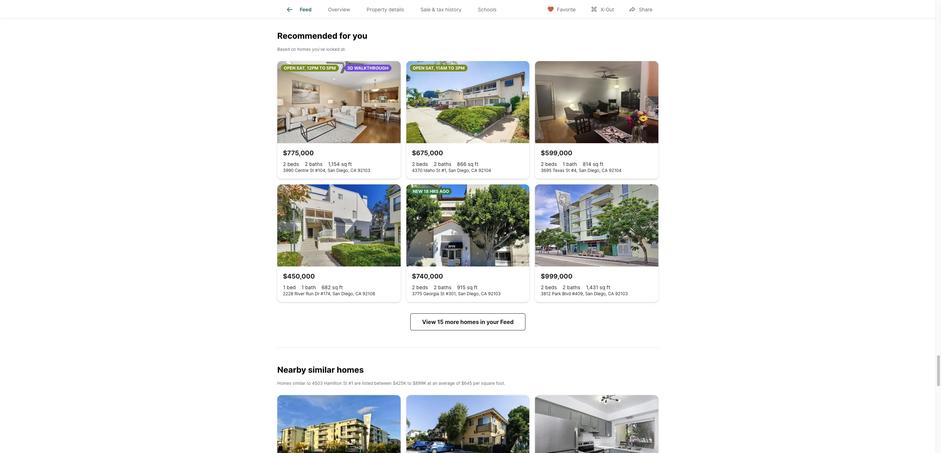 Task type: locate. For each thing, give the bounding box(es) containing it.
2 beds up the 3990
[[283, 161, 299, 167]]

1 horizontal spatial 1 bath
[[563, 161, 577, 167]]

sq right 1,154 on the top left of the page
[[341, 161, 347, 167]]

similar for nearby
[[308, 365, 335, 375]]

1 horizontal spatial 92104
[[609, 168, 622, 173]]

2 up blvd
[[563, 284, 566, 291]]

2 up 3812
[[541, 284, 544, 291]]

ft right 814
[[600, 161, 604, 167]]

photo of 3695 texas st #4, san diego, ca 92104 image
[[535, 61, 659, 143]]

ft right "866"
[[475, 161, 479, 167]]

0 vertical spatial similar
[[308, 365, 335, 375]]

0 horizontal spatial feed
[[300, 6, 312, 13]]

san right #1, at the top of the page
[[449, 168, 456, 173]]

st
[[310, 168, 314, 173], [436, 168, 441, 173], [566, 168, 570, 173], [440, 291, 445, 297], [343, 381, 347, 386]]

sq for $675,000
[[468, 161, 474, 167]]

2 beds up "4370"
[[412, 161, 428, 167]]

feed up recommended
[[300, 6, 312, 13]]

between
[[374, 381, 392, 386]]

baths up #1, at the top of the page
[[438, 161, 452, 167]]

photo of 7940 mission center ct unit e, san diego, ca 92108 image
[[535, 395, 659, 453]]

sale & tax history tab
[[412, 1, 470, 18]]

blvd
[[562, 291, 571, 297]]

san down 682 sq ft
[[333, 291, 340, 297]]

(619) 374-8175 link
[[609, 2, 653, 9]]

for
[[340, 31, 351, 41]]

1 for $450,000
[[302, 284, 304, 291]]

diego, for $675,000
[[457, 168, 470, 173]]

san down 814
[[579, 168, 587, 173]]

2 open from the left
[[413, 65, 425, 71]]

2 horizontal spatial homes
[[461, 319, 479, 326]]

on
[[291, 46, 296, 52]]

2 92104 from the left
[[609, 168, 622, 173]]

open left '11am'
[[413, 65, 425, 71]]

#409,
[[572, 291, 584, 297]]

beds for $599,000
[[546, 161, 557, 167]]

diego, down "866"
[[457, 168, 470, 173]]

0 vertical spatial homes
[[297, 46, 311, 52]]

sq for $775,000
[[341, 161, 347, 167]]

0 horizontal spatial to
[[319, 65, 326, 71]]

2 beds
[[283, 161, 299, 167], [412, 161, 428, 167], [541, 161, 557, 167], [412, 284, 428, 291], [541, 284, 557, 291]]

2 horizontal spatial 1
[[563, 161, 565, 167]]

similar right homes
[[293, 381, 306, 386]]

0 horizontal spatial 1 bath
[[302, 284, 316, 291]]

st left #1, at the top of the page
[[436, 168, 441, 173]]

sq right "866"
[[468, 161, 474, 167]]

diego, down 1,154 sq ft
[[337, 168, 349, 173]]

3775
[[412, 291, 422, 297]]

baths for $999,000
[[567, 284, 581, 291]]

ca down 814 sq ft at the right top
[[602, 168, 608, 173]]

homes right on
[[297, 46, 311, 52]]

of
[[456, 381, 460, 386]]

ft
[[348, 161, 352, 167], [475, 161, 479, 167], [600, 161, 604, 167], [339, 284, 343, 291], [474, 284, 478, 291], [607, 284, 611, 291]]

sat, left 12pm
[[297, 65, 306, 71]]

beds up 3812
[[546, 284, 557, 291]]

0 horizontal spatial 92104
[[479, 168, 491, 173]]

#1
[[349, 381, 353, 386]]

to right $425k
[[408, 381, 412, 386]]

beds up 3775
[[417, 284, 428, 291]]

nearby
[[277, 365, 306, 375]]

open sat, 12pm to 5pm
[[284, 65, 336, 71]]

favorite
[[557, 6, 576, 12]]

1 open from the left
[[284, 65, 296, 71]]

1 bath
[[563, 161, 577, 167], [302, 284, 316, 291]]

1 horizontal spatial homes
[[337, 365, 364, 375]]

st left #104,
[[310, 168, 314, 173]]

1 horizontal spatial 1
[[302, 284, 304, 291]]

based
[[277, 46, 290, 52]]

bath up run
[[305, 284, 316, 291]]

2 baths up blvd
[[563, 284, 581, 291]]

1 bath up #4,
[[563, 161, 577, 167]]

0 horizontal spatial bath
[[305, 284, 316, 291]]

photo of 3812 park #207, san diego, ca 92103 image
[[277, 395, 401, 453]]

682
[[322, 284, 331, 291]]

san down 1,154 on the top left of the page
[[328, 168, 335, 173]]

baths up '#301,'
[[438, 284, 452, 291]]

1 to from the left
[[307, 381, 311, 386]]

0 vertical spatial bath
[[567, 161, 577, 167]]

0 vertical spatial feed
[[300, 6, 312, 13]]

1 up river
[[302, 284, 304, 291]]

92103
[[358, 168, 370, 173], [488, 291, 501, 297], [616, 291, 628, 297]]

1 to from the left
[[319, 65, 326, 71]]

open sat, 11am to 3pm
[[413, 65, 465, 71]]

#1,
[[442, 168, 447, 173]]

1 horizontal spatial open
[[413, 65, 425, 71]]

1 92104 from the left
[[479, 168, 491, 173]]

diego, down 1,431 sq ft
[[594, 291, 607, 297]]

1,154 sq ft
[[328, 161, 352, 167]]

1 up texas
[[563, 161, 565, 167]]

$599,000
[[541, 149, 573, 157]]

ft for $675,000
[[475, 161, 479, 167]]

homes up #1
[[337, 365, 364, 375]]

2 vertical spatial homes
[[337, 365, 364, 375]]

sq up 2228 river run dr #174, san diego, ca 92108
[[332, 284, 338, 291]]

per
[[473, 381, 480, 386]]

beds up 3695
[[546, 161, 557, 167]]

open for $675,000
[[413, 65, 425, 71]]

3pm
[[455, 65, 465, 71]]

st for $775,000
[[310, 168, 314, 173]]

looked
[[326, 46, 340, 52]]

recommended for you
[[277, 31, 368, 41]]

2 sat, from the left
[[426, 65, 435, 71]]

open down on
[[284, 65, 296, 71]]

ca left 92108
[[356, 291, 362, 297]]

feed inside tab list
[[300, 6, 312, 13]]

bath for $599,000
[[567, 161, 577, 167]]

question
[[571, 2, 596, 9]]

0 horizontal spatial sat,
[[297, 65, 306, 71]]

0 horizontal spatial 1
[[283, 284, 285, 291]]

ft for $775,000
[[348, 161, 352, 167]]

diego, down 915 sq ft
[[467, 291, 480, 297]]

814
[[583, 161, 592, 167]]

1 vertical spatial feed
[[500, 319, 514, 326]]

sq right 814
[[593, 161, 599, 167]]

sq for $740,000
[[467, 284, 473, 291]]

recommended
[[277, 31, 338, 41]]

1 horizontal spatial bath
[[567, 161, 577, 167]]

san for $675,000
[[449, 168, 456, 173]]

2 baths up '#301,'
[[434, 284, 452, 291]]

2 to from the left
[[448, 65, 454, 71]]

idaho
[[424, 168, 435, 173]]

ca down 1,431 sq ft
[[608, 291, 614, 297]]

beds up the 3990
[[288, 161, 299, 167]]

92104
[[479, 168, 491, 173], [609, 168, 622, 173]]

baths
[[309, 161, 323, 167], [438, 161, 452, 167], [438, 284, 452, 291], [567, 284, 581, 291]]

run
[[306, 291, 314, 297]]

photo of 4127 florida #10, san diego, ca 92104 image
[[406, 395, 530, 453]]

ft right 1,154 on the top left of the page
[[348, 161, 352, 167]]

tab list
[[277, 0, 511, 18]]

2 beds up 3695
[[541, 161, 557, 167]]

similar up 4503
[[308, 365, 335, 375]]

san down 915
[[458, 291, 466, 297]]

georgia
[[424, 291, 439, 297]]

$675,000
[[412, 149, 443, 157]]

beds
[[288, 161, 299, 167], [417, 161, 428, 167], [546, 161, 557, 167], [417, 284, 428, 291], [546, 284, 557, 291]]

baths up #409,
[[567, 284, 581, 291]]

1 bath up run
[[302, 284, 316, 291]]

san
[[328, 168, 335, 173], [449, 168, 456, 173], [579, 168, 587, 173], [333, 291, 340, 297], [458, 291, 466, 297], [585, 291, 593, 297]]

new 18 hrs ago
[[413, 189, 449, 194]]

1 for $599,000
[[563, 161, 565, 167]]

ca up in
[[481, 291, 487, 297]]

$899k
[[413, 381, 426, 386]]

to left 3pm
[[448, 65, 454, 71]]

homes left in
[[461, 319, 479, 326]]

2 baths for $775,000
[[305, 161, 323, 167]]

0 horizontal spatial open
[[284, 65, 296, 71]]

2 beds for $999,000
[[541, 284, 557, 291]]

0 horizontal spatial homes
[[297, 46, 311, 52]]

2 beds for $675,000
[[412, 161, 428, 167]]

ft right 915
[[474, 284, 478, 291]]

in
[[480, 319, 485, 326]]

st for $599,000
[[566, 168, 570, 173]]

1 horizontal spatial 92103
[[488, 291, 501, 297]]

centre
[[295, 168, 309, 173]]

tab list containing feed
[[277, 0, 511, 18]]

st left '#301,'
[[440, 291, 445, 297]]

tax
[[437, 6, 444, 13]]

#301,
[[446, 291, 457, 297]]

st left #1
[[343, 381, 347, 386]]

#104,
[[315, 168, 326, 173]]

1 vertical spatial bath
[[305, 284, 316, 291]]

2 beds up 3812
[[541, 284, 557, 291]]

feed
[[300, 6, 312, 13], [500, 319, 514, 326]]

san for $740,000
[[458, 291, 466, 297]]

bath up #4,
[[567, 161, 577, 167]]

photo of 3775 georgia st #301, san diego, ca 92103 image
[[406, 185, 530, 267]]

2 baths up #1, at the top of the page
[[434, 161, 452, 167]]

to left 4503
[[307, 381, 311, 386]]

ft for $999,000
[[607, 284, 611, 291]]

2 to from the left
[[408, 381, 412, 386]]

ft up 2228 river run dr #174, san diego, ca 92108
[[339, 284, 343, 291]]

$645
[[462, 381, 472, 386]]

3990
[[283, 168, 294, 173]]

ft for $450,000
[[339, 284, 343, 291]]

diego, down 814 sq ft at the right top
[[588, 168, 601, 173]]

at
[[428, 381, 432, 386]]

1 sat, from the left
[[297, 65, 306, 71]]

ca down 1,154 sq ft
[[351, 168, 357, 173]]

0 vertical spatial 1 bath
[[563, 161, 577, 167]]

2 beds for $599,000
[[541, 161, 557, 167]]

ft right 1,431
[[607, 284, 611, 291]]

park
[[552, 291, 561, 297]]

sat,
[[297, 65, 306, 71], [426, 65, 435, 71]]

92103 for $740,000
[[488, 291, 501, 297]]

2228 river run dr #174, san diego, ca 92108
[[283, 291, 375, 297]]

(619)
[[609, 2, 624, 9]]

similar
[[308, 365, 335, 375], [293, 381, 306, 386]]

0 horizontal spatial to
[[307, 381, 311, 386]]

1 horizontal spatial to
[[448, 65, 454, 71]]

1 horizontal spatial similar
[[308, 365, 335, 375]]

ask a question
[[555, 2, 596, 9]]

history
[[445, 6, 462, 13]]

feed inside button
[[500, 319, 514, 326]]

2228
[[283, 291, 294, 297]]

sq right 1,431
[[600, 284, 606, 291]]

1 vertical spatial homes
[[461, 319, 479, 326]]

to left 5pm
[[319, 65, 326, 71]]

x-
[[601, 6, 606, 12]]

3d
[[347, 65, 353, 71]]

bath
[[567, 161, 577, 167], [305, 284, 316, 291]]

to
[[319, 65, 326, 71], [448, 65, 454, 71]]

baths up #104,
[[309, 161, 323, 167]]

san down 1,431
[[585, 291, 593, 297]]

1 vertical spatial similar
[[293, 381, 306, 386]]

sq right 915
[[467, 284, 473, 291]]

$425k
[[393, 381, 406, 386]]

2
[[283, 161, 286, 167], [305, 161, 308, 167], [412, 161, 415, 167], [434, 161, 437, 167], [541, 161, 544, 167], [412, 284, 415, 291], [434, 284, 437, 291], [541, 284, 544, 291], [563, 284, 566, 291]]

0 horizontal spatial 92103
[[358, 168, 370, 173]]

2 baths for $999,000
[[563, 284, 581, 291]]

1
[[563, 161, 565, 167], [283, 284, 285, 291], [302, 284, 304, 291]]

baths for $775,000
[[309, 161, 323, 167]]

share
[[639, 6, 653, 12]]

2 baths up #104,
[[305, 161, 323, 167]]

diego,
[[337, 168, 349, 173], [457, 168, 470, 173], [588, 168, 601, 173], [341, 291, 354, 297], [467, 291, 480, 297], [594, 291, 607, 297]]

ca for $740,000
[[481, 291, 487, 297]]

feed link
[[286, 5, 312, 14]]

1 vertical spatial 1 bath
[[302, 284, 316, 291]]

3d walkthrough
[[347, 65, 389, 71]]

2 up "4370"
[[412, 161, 415, 167]]

san for $775,000
[[328, 168, 335, 173]]

photo of 3812 park blvd #409, san diego, ca 92103 image
[[535, 185, 659, 267]]

feed right your
[[500, 319, 514, 326]]

2 baths for $675,000
[[434, 161, 452, 167]]

1 horizontal spatial feed
[[500, 319, 514, 326]]

2 beds for $775,000
[[283, 161, 299, 167]]

0 horizontal spatial similar
[[293, 381, 306, 386]]

1 horizontal spatial sat,
[[426, 65, 435, 71]]

2 beds up 3775
[[412, 284, 428, 291]]

nearby similar homes
[[277, 365, 364, 375]]

overview
[[328, 6, 350, 13]]

1 left bed at bottom
[[283, 284, 285, 291]]

1,431 sq ft
[[586, 284, 611, 291]]

2 baths for $740,000
[[434, 284, 452, 291]]

to
[[307, 381, 311, 386], [408, 381, 412, 386]]

are
[[355, 381, 361, 386]]

1 horizontal spatial to
[[408, 381, 412, 386]]

2 horizontal spatial 92103
[[616, 291, 628, 297]]

sat, left '11am'
[[426, 65, 435, 71]]

diego, down 682 sq ft
[[341, 291, 354, 297]]

san for $999,000
[[585, 291, 593, 297]]

2 up georgia
[[434, 284, 437, 291]]

beds up "4370"
[[417, 161, 428, 167]]

st left #4,
[[566, 168, 570, 173]]

ca down 866 sq ft
[[472, 168, 478, 173]]



Task type: vqa. For each thing, say whether or not it's contained in the screenshot.
SIMILAR to the top
yes



Task type: describe. For each thing, give the bounding box(es) containing it.
#174,
[[321, 291, 331, 297]]

photo of 3990 centre st #104, san diego, ca 92103 image
[[277, 61, 401, 143]]

details
[[389, 6, 404, 13]]

866
[[457, 161, 467, 167]]

$999,000
[[541, 273, 573, 280]]

similar for homes
[[293, 381, 306, 386]]

ask
[[555, 2, 565, 9]]

sq for $450,000
[[332, 284, 338, 291]]

homes for nearby similar homes
[[337, 365, 364, 375]]

$740,000
[[412, 273, 443, 280]]

11am
[[436, 65, 447, 71]]

814 sq ft
[[583, 161, 604, 167]]

homes similar to 4503 hamilton st #1 are listed between $425k to $899k at an average of $645 per square foot.
[[277, 381, 506, 386]]

san for $599,000
[[579, 168, 587, 173]]

92103 for $999,000
[[616, 291, 628, 297]]

an
[[433, 381, 438, 386]]

4503
[[312, 381, 323, 386]]

2 up 3695
[[541, 161, 544, 167]]

photo of 4370 idaho st #1, san diego, ca 92104 image
[[406, 61, 530, 143]]

share button
[[623, 2, 659, 16]]

3775 georgia st #301, san diego, ca 92103
[[412, 291, 501, 297]]

3695 texas st #4, san diego, ca 92104
[[541, 168, 622, 173]]

homes
[[277, 381, 292, 386]]

sq for $599,000
[[593, 161, 599, 167]]

ca for $999,000
[[608, 291, 614, 297]]

more
[[445, 319, 459, 326]]

you
[[353, 31, 368, 41]]

1 bath for $450,000
[[302, 284, 316, 291]]

1 bath for $599,000
[[563, 161, 577, 167]]

5pm
[[327, 65, 336, 71]]

sat, for $675,000
[[426, 65, 435, 71]]

overview tab
[[320, 1, 359, 18]]

bed
[[287, 284, 296, 291]]

beds for $775,000
[[288, 161, 299, 167]]

ft for $599,000
[[600, 161, 604, 167]]

baths for $740,000
[[438, 284, 452, 291]]

a
[[567, 2, 570, 9]]

374-
[[626, 2, 639, 9]]

sat, for $775,000
[[297, 65, 306, 71]]

92104 for $675,000
[[479, 168, 491, 173]]

2 up 3775
[[412, 284, 415, 291]]

diego, for $775,000
[[337, 168, 349, 173]]

property details
[[367, 6, 404, 13]]

682 sq ft
[[322, 284, 343, 291]]

sq for $999,000
[[600, 284, 606, 291]]

92104 for $599,000
[[609, 168, 622, 173]]

2 up the 3990
[[283, 161, 286, 167]]

diego, for $999,000
[[594, 291, 607, 297]]

92103 for $775,000
[[358, 168, 370, 173]]

new
[[413, 189, 423, 194]]

ca for $599,000
[[602, 168, 608, 173]]

3695
[[541, 168, 552, 173]]

favorite button
[[541, 2, 582, 16]]

ca for $675,000
[[472, 168, 478, 173]]

beds for $999,000
[[546, 284, 557, 291]]

bath for $450,000
[[305, 284, 316, 291]]

&
[[432, 6, 435, 13]]

1,154
[[328, 161, 340, 167]]

ca for $775,000
[[351, 168, 357, 173]]

ft for $740,000
[[474, 284, 478, 291]]

ago
[[440, 189, 449, 194]]

ask a question link
[[555, 2, 596, 9]]

beds for $740,000
[[417, 284, 428, 291]]

st for $740,000
[[440, 291, 445, 297]]

1,431
[[586, 284, 598, 291]]

open for $775,000
[[284, 65, 296, 71]]

x-out button
[[585, 2, 620, 16]]

hrs
[[430, 189, 439, 194]]

3990 centre st #104, san diego, ca 92103
[[283, 168, 370, 173]]

915
[[457, 284, 466, 291]]

2 up idaho
[[434, 161, 437, 167]]

diego, for $740,000
[[467, 291, 480, 297]]

(619) 374-8175
[[609, 2, 653, 9]]

baths for $675,000
[[438, 161, 452, 167]]

homes inside the view 15 more homes in your feed button
[[461, 319, 479, 326]]

property
[[367, 6, 387, 13]]

you've
[[312, 46, 325, 52]]

$450,000
[[283, 273, 315, 280]]

4370
[[412, 168, 423, 173]]

average
[[439, 381, 455, 386]]

to for $775,000
[[319, 65, 326, 71]]

92108
[[363, 291, 375, 297]]

hamilton
[[324, 381, 342, 386]]

2 beds for $740,000
[[412, 284, 428, 291]]

to for $675,000
[[448, 65, 454, 71]]

at.
[[341, 46, 346, 52]]

915 sq ft
[[457, 284, 478, 291]]

property details tab
[[359, 1, 412, 18]]

schools
[[478, 6, 497, 13]]

x-out
[[601, 6, 614, 12]]

listed
[[362, 381, 373, 386]]

texas
[[553, 168, 565, 173]]

photo of 2228 river run dr #174, san diego, ca 92108 image
[[277, 185, 401, 267]]

#4,
[[571, 168, 578, 173]]

dr
[[315, 291, 320, 297]]

866 sq ft
[[457, 161, 479, 167]]

2 up centre
[[305, 161, 308, 167]]

15
[[437, 319, 444, 326]]

1 bed
[[283, 284, 296, 291]]

out
[[606, 6, 614, 12]]

diego, for $599,000
[[588, 168, 601, 173]]

beds for $675,000
[[417, 161, 428, 167]]

view 15 more homes in your feed button
[[411, 314, 526, 331]]

your
[[487, 319, 499, 326]]

based on homes you've looked at.
[[277, 46, 346, 52]]

12pm
[[307, 65, 319, 71]]

schools tab
[[470, 1, 505, 18]]

homes for based on homes you've looked at.
[[297, 46, 311, 52]]

st for $675,000
[[436, 168, 441, 173]]

river
[[295, 291, 305, 297]]



